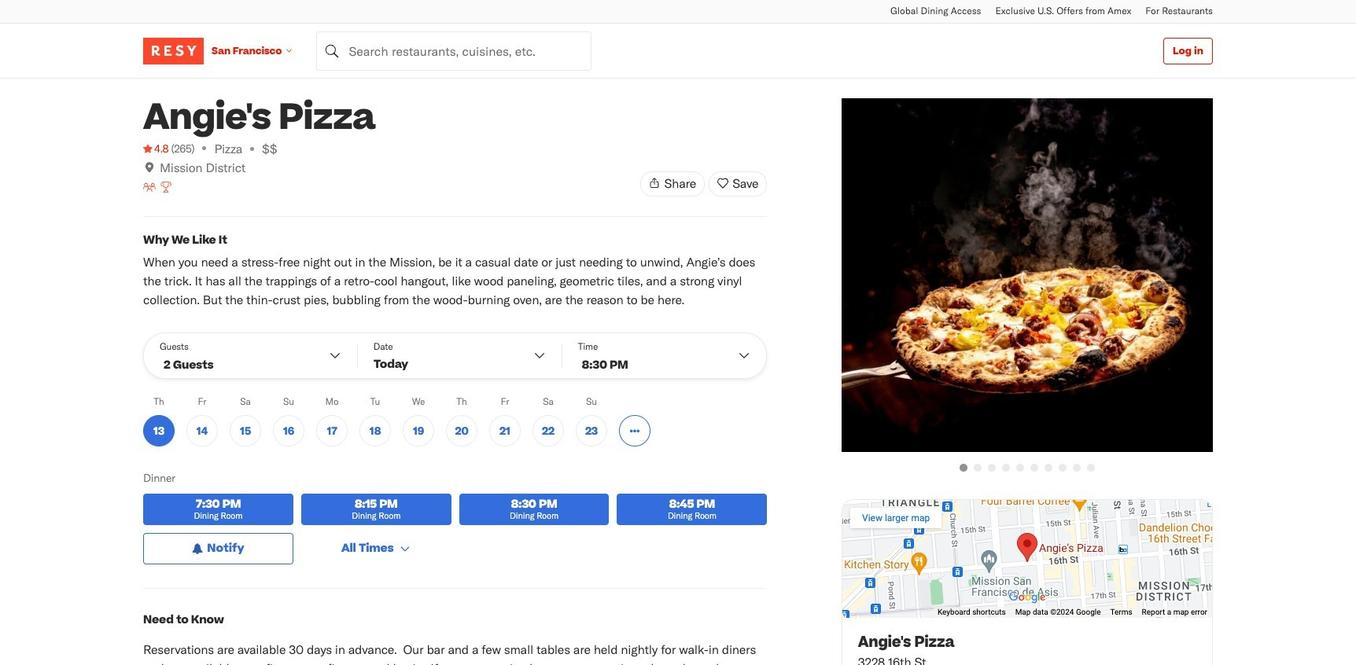Task type: locate. For each thing, give the bounding box(es) containing it.
None field
[[317, 31, 592, 70]]

4.8 out of 5 stars image
[[143, 141, 169, 157]]

Search restaurants, cuisines, etc. text field
[[317, 31, 592, 70]]



Task type: vqa. For each thing, say whether or not it's contained in the screenshot.
4.7 out of 5 stars icon
no



